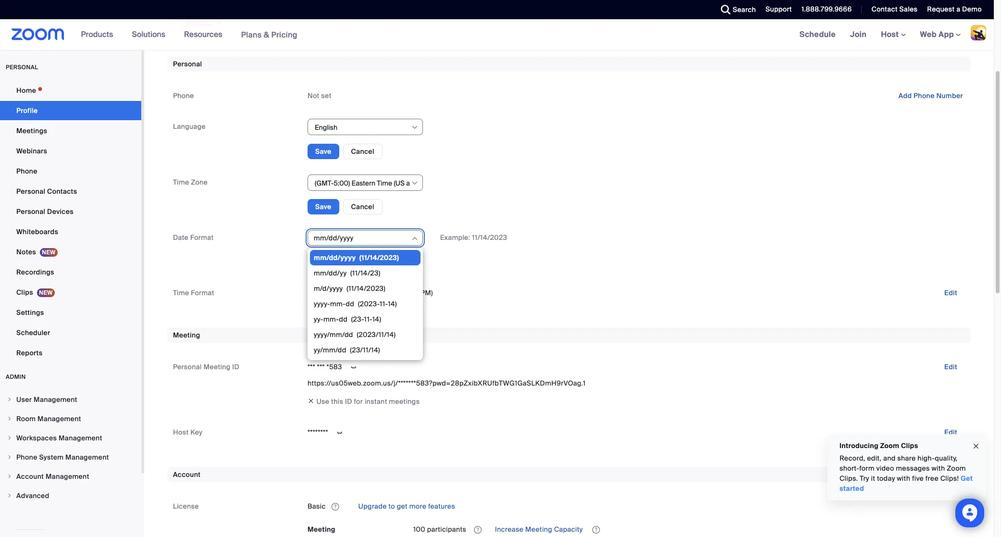 Task type: describe. For each thing, give the bounding box(es) containing it.
time for time zone
[[173, 178, 189, 186]]

upgrade
[[358, 502, 387, 511]]

save button for language
[[308, 144, 339, 159]]

right image for workspaces
[[7, 435, 13, 441]]

recordings link
[[0, 263, 141, 282]]

cancel button for time zone
[[343, 199, 383, 215]]

management for user management
[[34, 395, 77, 404]]

3 edit from the top
[[945, 428, 958, 437]]

14) for (2023-11-14)
[[388, 300, 397, 308]]

14) for (23-11-14)
[[373, 315, 381, 324]]

zoom inside record, edit, and share high-quality, short-form video messages with zoom clips. try it today with five free clips!
[[947, 464, 966, 473]]

products button
[[81, 19, 118, 50]]

mm/dd/yy
[[314, 269, 347, 278]]

account for account management
[[16, 472, 44, 481]]

contacts
[[47, 187, 77, 196]]

example: 11/14/2023
[[439, 233, 507, 242]]

save for language
[[315, 147, 332, 156]]

id for meeting
[[232, 362, 240, 371]]

whiteboards
[[16, 227, 58, 236]]

m/d/yyyy
[[314, 284, 343, 293]]

a
[[957, 5, 961, 13]]

request
[[928, 5, 955, 13]]

close image
[[973, 441, 980, 452]]

personal for personal contacts
[[16, 187, 45, 196]]

search button
[[714, 0, 759, 19]]

try
[[860, 474, 870, 483]]

admin
[[6, 373, 26, 381]]

(11/14/2023) for mm/dd/yyyy (11/14/2023)
[[360, 254, 399, 262]]

edit for personal meeting id
[[945, 362, 958, 371]]

phone system management menu item
[[0, 448, 141, 466]]

web app
[[921, 29, 955, 39]]

host for host key
[[173, 428, 189, 437]]

phone inside personal menu menu
[[16, 167, 37, 176]]

clips inside personal menu menu
[[16, 288, 33, 297]]

plans & pricing
[[241, 30, 298, 40]]

mm/dd/yy (11/14/23)
[[314, 269, 381, 278]]

clips.
[[840, 474, 859, 483]]

save for time zone
[[315, 203, 332, 211]]

use this id for instant meetings
[[317, 397, 420, 406]]

not set
[[308, 91, 332, 100]]

form
[[860, 464, 875, 473]]

phone up language
[[173, 91, 194, 100]]

1.888.799.9666
[[802, 5, 852, 13]]

license
[[173, 502, 199, 511]]

five
[[913, 474, 924, 483]]

edit button for personal meeting id
[[937, 359, 966, 374]]

personal meeting id
[[173, 362, 240, 371]]

id for this
[[345, 397, 352, 406]]

(2023-
[[358, 300, 380, 308]]

yy-
[[314, 315, 324, 324]]

(11/14/2023) for m/d/yyyy (11/14/2023)
[[347, 284, 386, 293]]

0 horizontal spatial zoom
[[881, 441, 900, 450]]

scheduler link
[[0, 323, 141, 342]]

web
[[921, 29, 937, 39]]

cancel for time zone
[[351, 203, 374, 211]]

web app button
[[921, 29, 961, 39]]

solutions
[[132, 29, 165, 39]]

100
[[414, 525, 426, 534]]

yy-mm-dd (23-11-14)
[[314, 315, 381, 324]]

pricing
[[271, 30, 298, 40]]

home link
[[0, 81, 141, 100]]

yyyy/mm/dd
[[314, 331, 353, 339]]

yy/mm/dd (23/11/14)
[[314, 346, 380, 355]]

3 cancel button from the top
[[343, 254, 383, 270]]

yyyy-
[[314, 300, 330, 308]]

get started link
[[840, 474, 973, 493]]

application containing 100 participants
[[414, 522, 966, 537]]

workspaces
[[16, 434, 57, 442]]

product information navigation
[[74, 19, 305, 50]]

host key
[[173, 428, 203, 437]]

right image for room
[[7, 416, 13, 422]]

increase meeting capacity
[[494, 525, 585, 534]]

cancel for language
[[351, 147, 374, 156]]

hide options image
[[411, 235, 419, 243]]

add phone number button
[[891, 88, 971, 103]]

get
[[961, 474, 973, 483]]

banner containing products
[[0, 19, 994, 50]]

use for use 12-hour time (example: 02:00 pm)
[[308, 288, 321, 297]]

&
[[264, 30, 269, 40]]

reports link
[[0, 343, 141, 363]]

(2023/11/14)
[[357, 331, 396, 339]]

zone
[[191, 178, 208, 186]]

personal devices link
[[0, 202, 141, 221]]

personal devices
[[16, 207, 74, 216]]

not
[[308, 91, 320, 100]]

upgrade to get more features link
[[357, 502, 455, 511]]

personal for personal
[[173, 60, 202, 68]]

advanced menu item
[[0, 487, 141, 505]]

1 vertical spatial with
[[897, 474, 911, 483]]

admin menu menu
[[0, 390, 141, 506]]

sales
[[900, 5, 918, 13]]

user
[[16, 395, 32, 404]]

workspaces management menu item
[[0, 429, 141, 447]]

learn more about increasing meeting capacity image
[[590, 526, 603, 534]]

02:00
[[399, 288, 419, 297]]

upgrade to get more features
[[357, 502, 455, 511]]

this
[[331, 397, 343, 406]]

user management menu item
[[0, 390, 141, 409]]

for
[[354, 397, 363, 406]]

mm- for yyyy-
[[330, 300, 346, 308]]

home
[[16, 86, 36, 95]]

yyyy-mm-dd (2023-11-14)
[[314, 300, 397, 308]]

zoom logo image
[[12, 28, 64, 40]]

format for time format
[[191, 288, 214, 297]]

show host key image
[[332, 428, 348, 437]]

started
[[840, 484, 865, 493]]

more
[[410, 502, 427, 511]]

1 horizontal spatial with
[[932, 464, 946, 473]]

phone inside button
[[914, 91, 935, 100]]

set
[[321, 91, 332, 100]]

notes link
[[0, 242, 141, 262]]

show personal meeting id image
[[346, 363, 361, 372]]

11- for (2023-
[[380, 300, 388, 308]]

host for host
[[881, 29, 901, 39]]

learn more about your license type image
[[331, 504, 340, 510]]

join
[[851, 29, 867, 39]]

clips link
[[0, 283, 141, 302]]

m/d/yyyy (11/14/2023)
[[314, 284, 386, 293]]

application containing basic
[[308, 499, 966, 514]]

language
[[173, 122, 206, 131]]

12-
[[323, 288, 332, 297]]

personal contacts link
[[0, 182, 141, 201]]

quality,
[[935, 454, 958, 463]]

workspaces management
[[16, 434, 102, 442]]

settings link
[[0, 303, 141, 322]]

and
[[884, 454, 896, 463]]



Task type: vqa. For each thing, say whether or not it's contained in the screenshot.
TB button
no



Task type: locate. For each thing, give the bounding box(es) containing it.
right image left 'system'
[[7, 454, 13, 460]]

(11/14/2023) up (11/14/23)
[[360, 254, 399, 262]]

0 vertical spatial right image
[[7, 435, 13, 441]]

0 vertical spatial application
[[308, 499, 966, 514]]

0 vertical spatial save button
[[308, 144, 339, 159]]

cancel down select time zone text field
[[351, 203, 374, 211]]

with up the free
[[932, 464, 946, 473]]

2 edit button from the top
[[937, 359, 966, 374]]

use left this
[[317, 397, 330, 406]]

free
[[926, 474, 939, 483]]

right image inside account management menu item
[[7, 474, 13, 479]]

zoom up clips!
[[947, 464, 966, 473]]

mm/dd/yyyy up mm/dd/yyyy (11/14/2023)
[[314, 234, 354, 243]]

2 *** from the left
[[317, 362, 325, 371]]

phone link
[[0, 162, 141, 181]]

support link
[[759, 0, 795, 19], [766, 5, 792, 13]]

11-
[[380, 300, 388, 308], [364, 315, 373, 324]]

with down 'messages'
[[897, 474, 911, 483]]

2 vertical spatial save button
[[308, 254, 339, 270]]

personal
[[6, 63, 38, 71]]

11- down (2023-
[[364, 315, 373, 324]]

management for room management
[[38, 415, 81, 423]]

2 save button from the top
[[308, 199, 339, 215]]

save button down select language text box
[[308, 144, 339, 159]]

1 save button from the top
[[308, 144, 339, 159]]

features
[[428, 502, 455, 511]]

account for account
[[173, 470, 201, 479]]

personal for personal devices
[[16, 207, 45, 216]]

14) up (2023/11/14)
[[373, 315, 381, 324]]

add phone number
[[899, 91, 964, 100]]

2 vertical spatial edit button
[[937, 425, 966, 440]]

0 vertical spatial cancel button
[[343, 144, 383, 159]]

1 vertical spatial save
[[315, 203, 332, 211]]

management for account management
[[46, 472, 89, 481]]

0 vertical spatial edit
[[945, 288, 958, 297]]

phone right add
[[914, 91, 935, 100]]

2 mm/dd/yyyy from the top
[[314, 254, 356, 262]]

cancel button down select language text box
[[343, 144, 383, 159]]

1 vertical spatial edit button
[[937, 359, 966, 374]]

show options image
[[411, 124, 419, 131]]

yyyy/mm/dd (2023/11/14)
[[314, 331, 396, 339]]

cancel button down select time zone text field
[[343, 199, 383, 215]]

management
[[34, 395, 77, 404], [38, 415, 81, 423], [59, 434, 102, 442], [65, 453, 109, 462], [46, 472, 89, 481]]

1 vertical spatial dd
[[339, 315, 348, 324]]

account management menu item
[[0, 467, 141, 486]]

1 vertical spatial (11/14/2023)
[[347, 284, 386, 293]]

3 edit button from the top
[[937, 425, 966, 440]]

1 horizontal spatial zoom
[[947, 464, 966, 473]]

right image inside phone system management menu item
[[7, 454, 13, 460]]

1 right image from the top
[[7, 397, 13, 402]]

1 vertical spatial host
[[173, 428, 189, 437]]

pm)
[[421, 288, 433, 297]]

1 vertical spatial time
[[173, 288, 189, 297]]

mm/dd/yyyy button
[[314, 231, 411, 245]]

mm- for yy-
[[324, 315, 339, 324]]

14) down (example: in the bottom of the page
[[388, 300, 397, 308]]

dd down time
[[346, 300, 354, 308]]

cancel down select language text box
[[351, 147, 374, 156]]

Select Language text field
[[314, 120, 411, 135]]

host inside meetings 'navigation'
[[881, 29, 901, 39]]

host down contact sales
[[881, 29, 901, 39]]

right image
[[7, 435, 13, 441], [7, 454, 13, 460]]

0 vertical spatial id
[[232, 362, 240, 371]]

1 edit from the top
[[945, 288, 958, 297]]

2 right image from the top
[[7, 416, 13, 422]]

zoom up the and in the right of the page
[[881, 441, 900, 450]]

account management
[[16, 472, 89, 481]]

save down select time zone text field
[[315, 203, 332, 211]]

devices
[[47, 207, 74, 216]]

1 vertical spatial 11-
[[364, 315, 373, 324]]

0 vertical spatial cancel
[[351, 147, 374, 156]]

video
[[877, 464, 895, 473]]

save button for time zone
[[308, 199, 339, 215]]

2 vertical spatial save
[[315, 258, 332, 266]]

use left 12-
[[308, 288, 321, 297]]

personal menu menu
[[0, 81, 141, 364]]

notes
[[16, 248, 36, 256]]

personal for personal meeting id
[[173, 362, 202, 371]]

1 horizontal spatial ***
[[317, 362, 325, 371]]

phone system management
[[16, 453, 109, 462]]

basic
[[308, 502, 326, 511]]

time for time format
[[173, 288, 189, 297]]

use for use this id for instant meetings
[[317, 397, 330, 406]]

0 vertical spatial 11-
[[380, 300, 388, 308]]

2 vertical spatial edit
[[945, 428, 958, 437]]

products
[[81, 29, 113, 39]]

(11/14/23)
[[351, 269, 381, 278]]

2 right image from the top
[[7, 454, 13, 460]]

management for workspaces management
[[59, 434, 102, 442]]

app
[[939, 29, 955, 39]]

1 *** from the left
[[308, 362, 315, 371]]

get
[[397, 502, 408, 511]]

1 right image from the top
[[7, 435, 13, 441]]

recordings
[[16, 268, 54, 276]]

dd
[[346, 300, 354, 308], [339, 315, 348, 324]]

mm/dd/yyyy inside popup button
[[314, 234, 354, 243]]

get started
[[840, 474, 973, 493]]

1 vertical spatial application
[[414, 522, 966, 537]]

resources button
[[184, 19, 227, 50]]

1 vertical spatial edit
[[945, 362, 958, 371]]

1 vertical spatial format
[[191, 288, 214, 297]]

use
[[308, 288, 321, 297], [317, 397, 330, 406]]

host left key
[[173, 428, 189, 437]]

1 vertical spatial mm/dd/yyyy
[[314, 254, 356, 262]]

0 vertical spatial save
[[315, 147, 332, 156]]

instant
[[365, 397, 387, 406]]

meetings navigation
[[793, 19, 994, 50]]

cancel button for language
[[343, 144, 383, 159]]

banner
[[0, 19, 994, 50]]

1 mm/dd/yyyy from the top
[[314, 234, 354, 243]]

1 vertical spatial save button
[[308, 199, 339, 215]]

room management
[[16, 415, 81, 423]]

4 right image from the top
[[7, 493, 13, 499]]

0 vertical spatial dd
[[346, 300, 354, 308]]

1 horizontal spatial clips
[[902, 441, 919, 450]]

0 horizontal spatial 14)
[[373, 315, 381, 324]]

date format
[[173, 233, 214, 242]]

0 vertical spatial edit button
[[937, 285, 966, 300]]

1 horizontal spatial 11-
[[380, 300, 388, 308]]

1 time from the top
[[173, 178, 189, 186]]

right image left account management
[[7, 474, 13, 479]]

right image for phone
[[7, 454, 13, 460]]

webinars
[[16, 147, 47, 155]]

increase meeting capacity link
[[494, 525, 585, 534]]

3 cancel from the top
[[351, 258, 374, 266]]

high-
[[918, 454, 935, 463]]

join link
[[843, 19, 874, 50]]

system
[[39, 453, 64, 462]]

webinars link
[[0, 141, 141, 161]]

14)
[[388, 300, 397, 308], [373, 315, 381, 324]]

0 horizontal spatial account
[[16, 472, 44, 481]]

save button down select time zone text field
[[308, 199, 339, 215]]

1 edit button from the top
[[937, 285, 966, 300]]

0 vertical spatial format
[[190, 233, 214, 242]]

0 vertical spatial with
[[932, 464, 946, 473]]

time
[[173, 178, 189, 186], [173, 288, 189, 297]]

0 horizontal spatial id
[[232, 362, 240, 371]]

https://us05web.zoom.us/j/*******583?pwd=28pzxibxrufbtwg1gaslkdmh9rvoag.1
[[308, 379, 586, 388]]

1 horizontal spatial 14)
[[388, 300, 397, 308]]

1 vertical spatial use
[[317, 397, 330, 406]]

meetings link
[[0, 121, 141, 140]]

1 vertical spatial right image
[[7, 454, 13, 460]]

advanced
[[16, 491, 49, 500]]

add
[[899, 91, 912, 100]]

mm- up yyyy/mm/dd
[[324, 315, 339, 324]]

phone down webinars
[[16, 167, 37, 176]]

right image inside advanced menu item
[[7, 493, 13, 499]]

(23/11/14)
[[350, 346, 380, 355]]

management up workspaces management
[[38, 415, 81, 423]]

room
[[16, 415, 36, 423]]

0 vertical spatial 14)
[[388, 300, 397, 308]]

mm/dd/yyyy for mm/dd/yyyy (11/14/2023)
[[314, 254, 356, 262]]

mm/dd/yyyy for mm/dd/yyyy
[[314, 234, 354, 243]]

edit,
[[868, 454, 882, 463]]

3 save from the top
[[315, 258, 332, 266]]

management up phone system management menu item
[[59, 434, 102, 442]]

cancel up (11/14/23)
[[351, 258, 374, 266]]

0 vertical spatial mm/dd/yyyy
[[314, 234, 354, 243]]

application
[[308, 499, 966, 514], [414, 522, 966, 537]]

format for date format
[[190, 233, 214, 242]]

dd left (23-
[[339, 315, 348, 324]]

save up mm/dd/yy
[[315, 258, 332, 266]]

0 vertical spatial use
[[308, 288, 321, 297]]

clips
[[16, 288, 33, 297], [902, 441, 919, 450]]

show options image
[[411, 179, 419, 187]]

*** *** *583
[[308, 362, 342, 371]]

example:
[[440, 233, 471, 242]]

1 horizontal spatial host
[[881, 29, 901, 39]]

2 vertical spatial cancel button
[[343, 254, 383, 270]]

profile picture image
[[971, 25, 987, 40]]

2 cancel button from the top
[[343, 199, 383, 215]]

0 vertical spatial (11/14/2023)
[[360, 254, 399, 262]]

0 horizontal spatial host
[[173, 428, 189, 437]]

0 vertical spatial mm-
[[330, 300, 346, 308]]

management up room management
[[34, 395, 77, 404]]

mm- down hour
[[330, 300, 346, 308]]

phone down workspaces in the bottom of the page
[[16, 453, 37, 462]]

2 edit from the top
[[945, 362, 958, 371]]

11- for (23-
[[364, 315, 373, 324]]

scheduler
[[16, 328, 50, 337]]

2 save from the top
[[315, 203, 332, 211]]

dd for yy-mm-dd
[[339, 315, 348, 324]]

list box
[[310, 250, 421, 527]]

to
[[389, 502, 395, 511]]

right image left the room
[[7, 416, 13, 422]]

2 time from the top
[[173, 288, 189, 297]]

1 vertical spatial zoom
[[947, 464, 966, 473]]

1 vertical spatial clips
[[902, 441, 919, 450]]

0 vertical spatial host
[[881, 29, 901, 39]]

1 cancel button from the top
[[343, 144, 383, 159]]

0 horizontal spatial with
[[897, 474, 911, 483]]

contact
[[872, 5, 898, 13]]

room management menu item
[[0, 410, 141, 428]]

management inside menu item
[[46, 472, 89, 481]]

management up account management menu item
[[65, 453, 109, 462]]

0 vertical spatial time
[[173, 178, 189, 186]]

1 vertical spatial cancel button
[[343, 199, 383, 215]]

right image for user
[[7, 397, 13, 402]]

1 vertical spatial id
[[345, 397, 352, 406]]

3 save button from the top
[[308, 254, 339, 270]]

right image left workspaces in the bottom of the page
[[7, 435, 13, 441]]

right image left user
[[7, 397, 13, 402]]

save down select language text box
[[315, 147, 332, 156]]

0 horizontal spatial clips
[[16, 288, 33, 297]]

0 horizontal spatial 11-
[[364, 315, 373, 324]]

meeting
[[173, 331, 200, 339], [204, 362, 231, 371], [308, 525, 336, 534], [526, 525, 553, 534]]

right image inside the workspaces management menu item
[[7, 435, 13, 441]]

learn more about your meeting license image
[[471, 526, 485, 534]]

(11/14/2023) down (11/14/23)
[[347, 284, 386, 293]]

2 cancel from the top
[[351, 203, 374, 211]]

account up the advanced
[[16, 472, 44, 481]]

1 vertical spatial cancel
[[351, 203, 374, 211]]

1 cancel from the top
[[351, 147, 374, 156]]

1 vertical spatial 14)
[[373, 315, 381, 324]]

save button up m/d/yyyy
[[308, 254, 339, 270]]

settings
[[16, 308, 44, 317]]

3 right image from the top
[[7, 474, 13, 479]]

support
[[766, 5, 792, 13]]

phone
[[173, 91, 194, 100], [914, 91, 935, 100], [16, 167, 37, 176], [16, 453, 37, 462]]

cancel button down mm/dd/yyyy popup button at the top
[[343, 254, 383, 270]]

Select Time Zone text field
[[314, 176, 411, 190]]

demo
[[963, 5, 982, 13]]

right image left the advanced
[[7, 493, 13, 499]]

mm/dd/yyyy (11/14/2023)
[[314, 254, 399, 262]]

zoom
[[881, 441, 900, 450], [947, 464, 966, 473]]

2 vertical spatial cancel
[[351, 258, 374, 266]]

clips up settings
[[16, 288, 33, 297]]

1 horizontal spatial id
[[345, 397, 352, 406]]

1 vertical spatial mm-
[[324, 315, 339, 324]]

0 horizontal spatial ***
[[308, 362, 315, 371]]

right image inside room management menu item
[[7, 416, 13, 422]]

account inside account management menu item
[[16, 472, 44, 481]]

0 vertical spatial zoom
[[881, 441, 900, 450]]

(example:
[[365, 288, 397, 297]]

mm/dd/yyyy up mm/dd/yy
[[314, 254, 356, 262]]

11- down (example: in the bottom of the page
[[380, 300, 388, 308]]

contact sales
[[872, 5, 918, 13]]

edit for time format
[[945, 288, 958, 297]]

dd for yyyy-mm-dd
[[346, 300, 354, 308]]

meetings
[[16, 126, 47, 135]]

record, edit, and share high-quality, short-form video messages with zoom clips. try it today with five free clips!
[[840, 454, 966, 483]]

account up license
[[173, 470, 201, 479]]

hour
[[332, 288, 347, 297]]

share
[[898, 454, 916, 463]]

right image inside user management menu item
[[7, 397, 13, 402]]

1 save from the top
[[315, 147, 332, 156]]

clips up share
[[902, 441, 919, 450]]

0 vertical spatial clips
[[16, 288, 33, 297]]

messages
[[896, 464, 930, 473]]

right image
[[7, 397, 13, 402], [7, 416, 13, 422], [7, 474, 13, 479], [7, 493, 13, 499]]

phone inside menu item
[[16, 453, 37, 462]]

edit button for time format
[[937, 285, 966, 300]]

search
[[733, 5, 756, 14]]

save
[[315, 147, 332, 156], [315, 203, 332, 211], [315, 258, 332, 266]]

introducing
[[840, 441, 879, 450]]

list box containing mm/dd/yyyy
[[310, 250, 421, 527]]

save button
[[308, 144, 339, 159], [308, 199, 339, 215], [308, 254, 339, 270]]

right image for account
[[7, 474, 13, 479]]

increase
[[495, 525, 524, 534]]

record,
[[840, 454, 866, 463]]

management up advanced menu item
[[46, 472, 89, 481]]

1 horizontal spatial account
[[173, 470, 201, 479]]



